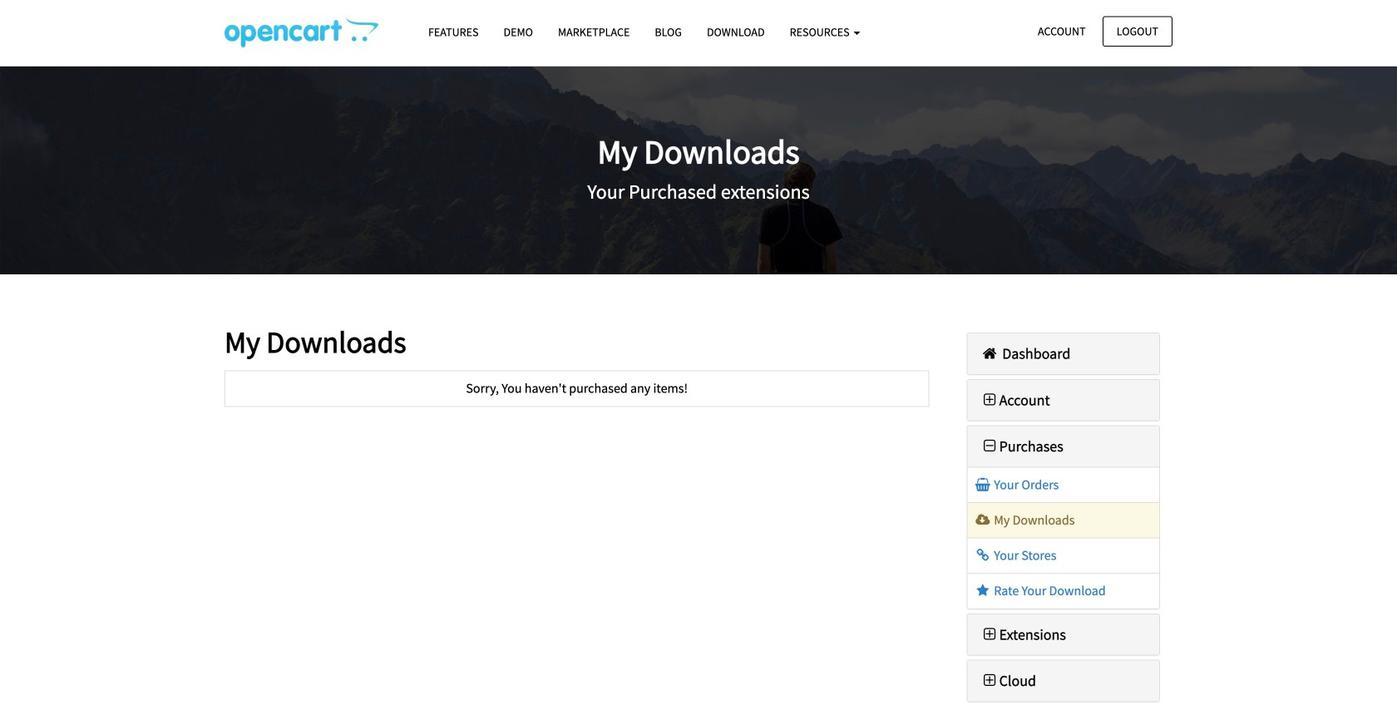 Task type: vqa. For each thing, say whether or not it's contained in the screenshot.
'party'
no



Task type: locate. For each thing, give the bounding box(es) containing it.
1 vertical spatial plus square o image
[[980, 627, 1000, 642]]

plus square o image down home icon
[[980, 393, 1000, 407]]

plus square o image down the star icon
[[980, 627, 1000, 642]]

0 vertical spatial plus square o image
[[980, 393, 1000, 407]]

plus square o image
[[980, 393, 1000, 407], [980, 627, 1000, 642]]



Task type: describe. For each thing, give the bounding box(es) containing it.
2 plus square o image from the top
[[980, 627, 1000, 642]]

minus square o image
[[980, 439, 1000, 454]]

home image
[[980, 346, 1000, 361]]

link image
[[975, 549, 992, 562]]

cloud download image
[[975, 514, 992, 527]]

plus square o image
[[980, 674, 1000, 688]]

shopping basket image
[[975, 478, 992, 492]]

star image
[[975, 585, 992, 598]]

1 plus square o image from the top
[[980, 393, 1000, 407]]

opencart - downloads image
[[225, 17, 379, 47]]



